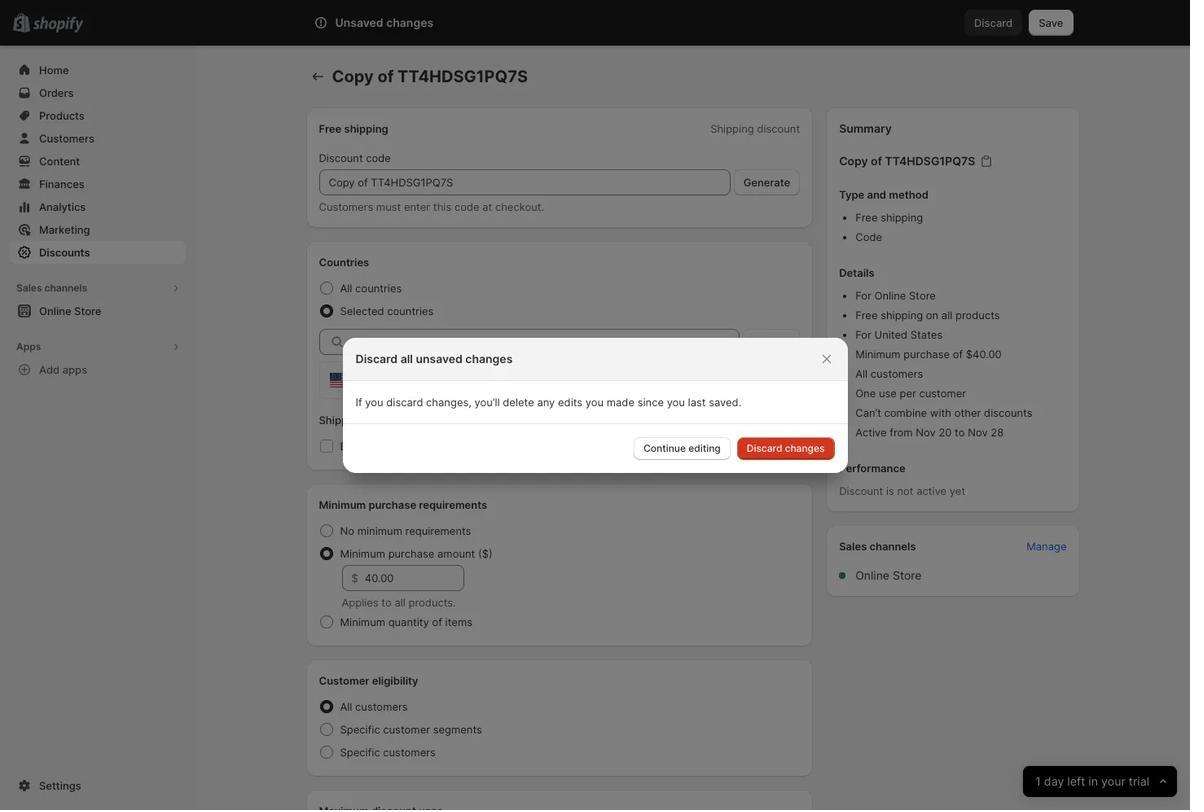 Task type: describe. For each thing, give the bounding box(es) containing it.
for online store free shipping on all products for united states minimum purchase of $40.00 all customers one use per customer can't combine with other discounts active from nov 20 to nov 28
[[856, 289, 1033, 439]]

all for selected countries
[[340, 282, 352, 295]]

a
[[481, 440, 487, 453]]

all inside for online store free shipping on all products for united states minimum purchase of $40.00 all customers one use per customer can't combine with other discounts active from nov 20 to nov 28
[[856, 368, 868, 381]]

of inside for online store free shipping on all products for united states minimum purchase of $40.00 all customers one use per customer can't combine with other discounts active from nov 20 to nov 28
[[953, 348, 963, 361]]

continue editing
[[644, 442, 721, 454]]

generate button
[[734, 169, 800, 196]]

customer eligibility
[[319, 675, 418, 688]]

discard button
[[965, 10, 1023, 36]]

2 vertical spatial all
[[395, 597, 406, 610]]

home
[[39, 64, 69, 77]]

and
[[867, 188, 887, 201]]

no minimum requirements
[[340, 525, 471, 538]]

states inside for online store free shipping on all products for united states minimum purchase of $40.00 all customers one use per customer can't combine with other discounts active from nov 20 to nov 28
[[911, 328, 943, 341]]

settings link
[[10, 775, 186, 798]]

0 vertical spatial tt4hdsg1pq7s
[[398, 67, 528, 86]]

1 horizontal spatial sales channels
[[839, 540, 916, 553]]

continue
[[644, 442, 686, 454]]

add
[[39, 363, 60, 376]]

add apps
[[39, 363, 87, 376]]

yet
[[950, 485, 966, 498]]

minimum purchase amount ($)
[[340, 548, 493, 561]]

unsaved changes
[[335, 15, 434, 29]]

specific customers
[[340, 746, 436, 759]]

1 vertical spatial customer
[[383, 724, 430, 737]]

changes,
[[426, 396, 472, 409]]

1 vertical spatial store
[[893, 569, 922, 583]]

discount code
[[319, 152, 391, 165]]

0 vertical spatial code
[[366, 152, 391, 165]]

is
[[887, 485, 895, 498]]

free for free shipping code
[[856, 211, 878, 224]]

discount is not active yet
[[839, 485, 966, 498]]

1 vertical spatial code
[[455, 200, 480, 214]]

shipping for free shipping code
[[881, 211, 923, 224]]

1 horizontal spatial copy
[[839, 154, 868, 168]]

exclude shipping rates over a certain amount
[[340, 440, 566, 453]]

1 vertical spatial channels
[[870, 540, 916, 553]]

saved.
[[709, 396, 742, 409]]

changes for unsaved changes
[[386, 15, 434, 29]]

sales channels button
[[10, 277, 186, 300]]

purchase for amount
[[388, 548, 435, 561]]

discounts link
[[10, 241, 186, 264]]

exclude
[[340, 440, 379, 453]]

over
[[456, 440, 478, 453]]

delete
[[503, 396, 534, 409]]

1 horizontal spatial amount
[[528, 440, 566, 453]]

specific customer segments
[[340, 724, 482, 737]]

add apps button
[[10, 359, 186, 381]]

search
[[386, 16, 421, 29]]

1 horizontal spatial changes
[[466, 352, 513, 365]]

discard for discard all unsaved changes
[[356, 352, 398, 365]]

free for free shipping
[[319, 122, 342, 135]]

shipping discount
[[711, 122, 800, 135]]

0 horizontal spatial rates
[[366, 414, 392, 427]]

countries for all countries
[[355, 282, 402, 295]]

active
[[917, 485, 947, 498]]

free shipping
[[319, 122, 388, 135]]

specific for specific customer segments
[[340, 724, 380, 737]]

2 you from the left
[[586, 396, 604, 409]]

this
[[433, 200, 452, 214]]

discount for discount code
[[319, 152, 363, 165]]

to inside for online store free shipping on all products for united states minimum purchase of $40.00 all customers one use per customer can't combine with other discounts active from nov 20 to nov 28
[[955, 426, 965, 439]]

if
[[356, 396, 362, 409]]

minimum inside for online store free shipping on all products for united states minimum purchase of $40.00 all customers one use per customer can't combine with other discounts active from nov 20 to nov 28
[[856, 348, 901, 361]]

save
[[1039, 16, 1064, 29]]

with
[[930, 407, 952, 420]]

minimum for minimum quantity of items
[[340, 616, 385, 629]]

1 horizontal spatial rates
[[428, 440, 453, 453]]

on
[[926, 309, 939, 322]]

one
[[856, 387, 876, 400]]

$40.00
[[966, 348, 1002, 361]]

unsaved
[[335, 15, 384, 29]]

selected countries
[[340, 305, 434, 318]]

enter
[[404, 200, 430, 214]]

code
[[856, 231, 883, 244]]

edits
[[558, 396, 583, 409]]

20
[[939, 426, 952, 439]]

28
[[991, 426, 1004, 439]]

customers inside for online store free shipping on all products for united states minimum purchase of $40.00 all customers one use per customer can't combine with other discounts active from nov 20 to nov 28
[[871, 368, 924, 381]]

discard all unsaved changes dialog
[[0, 338, 1191, 473]]

specific for specific customers
[[340, 746, 380, 759]]

online store
[[856, 569, 922, 583]]

method
[[889, 188, 929, 201]]

minimum purchase requirements
[[319, 499, 487, 512]]

continue editing button
[[634, 437, 731, 460]]

shipping for free shipping
[[344, 122, 388, 135]]

not
[[898, 485, 914, 498]]

1 vertical spatial states
[[398, 374, 430, 387]]

type
[[839, 188, 865, 201]]

manage
[[1027, 540, 1067, 553]]

1 for from the top
[[856, 289, 872, 302]]

home link
[[10, 59, 186, 81]]

items
[[445, 616, 473, 629]]

applies
[[342, 597, 379, 610]]

discard for discard changes
[[747, 442, 783, 454]]

unsaved
[[416, 352, 463, 365]]

shipping for exclude shipping rates over a certain amount
[[382, 440, 425, 453]]

discounts
[[39, 246, 90, 259]]

discard for discard
[[975, 16, 1013, 29]]

0 horizontal spatial to
[[382, 597, 392, 610]]

all inside dialog
[[401, 352, 413, 365]]

of down unsaved changes
[[378, 67, 394, 86]]

all customers
[[340, 701, 408, 714]]

no
[[340, 525, 355, 538]]

other
[[955, 407, 981, 420]]

selected
[[340, 305, 384, 318]]

you'll
[[475, 396, 500, 409]]

discard
[[386, 396, 423, 409]]

2 nov from the left
[[968, 426, 988, 439]]

requirements for minimum purchase requirements
[[419, 499, 487, 512]]

checkout.
[[495, 200, 544, 214]]



Task type: locate. For each thing, give the bounding box(es) containing it.
copy up free shipping
[[332, 67, 374, 86]]

manage button
[[1017, 535, 1077, 558]]

all for specific customer segments
[[340, 701, 352, 714]]

quantity
[[388, 616, 429, 629]]

active
[[856, 426, 887, 439]]

shipping
[[711, 122, 754, 135], [319, 414, 363, 427]]

discard inside button
[[747, 442, 783, 454]]

free inside the free shipping code
[[856, 211, 878, 224]]

1 vertical spatial copy of tt4hdsg1pq7s
[[839, 154, 976, 168]]

countries up selected countries
[[355, 282, 402, 295]]

of up and
[[871, 154, 882, 168]]

0 vertical spatial channels
[[44, 282, 87, 294]]

sales channels up online store
[[839, 540, 916, 553]]

0 horizontal spatial channels
[[44, 282, 87, 294]]

tt4hdsg1pq7s down search
[[398, 67, 528, 86]]

discount down free shipping
[[319, 152, 363, 165]]

countries down all countries
[[387, 305, 434, 318]]

0 vertical spatial for
[[856, 289, 872, 302]]

0 vertical spatial to
[[955, 426, 965, 439]]

products.
[[409, 597, 456, 610]]

1 horizontal spatial states
[[911, 328, 943, 341]]

nov left 20
[[916, 426, 936, 439]]

for up the one
[[856, 328, 872, 341]]

0 horizontal spatial customer
[[383, 724, 430, 737]]

copy up type
[[839, 154, 868, 168]]

can't
[[856, 407, 882, 420]]

2 vertical spatial purchase
[[388, 548, 435, 561]]

performance
[[839, 462, 906, 475]]

0 horizontal spatial copy of tt4hdsg1pq7s
[[332, 67, 528, 86]]

1 horizontal spatial shipping
[[711, 122, 754, 135]]

sales channels inside "button"
[[16, 282, 87, 294]]

0 vertical spatial rates
[[366, 414, 392, 427]]

all down countries
[[340, 282, 352, 295]]

1 vertical spatial specific
[[340, 746, 380, 759]]

0 horizontal spatial sales
[[16, 282, 42, 294]]

summary
[[839, 121, 892, 135]]

0 vertical spatial requirements
[[419, 499, 487, 512]]

states down on on the top of page
[[911, 328, 943, 341]]

0 horizontal spatial copy
[[332, 67, 374, 86]]

1 horizontal spatial channels
[[870, 540, 916, 553]]

all down customer
[[340, 701, 352, 714]]

0 vertical spatial copy of tt4hdsg1pq7s
[[332, 67, 528, 86]]

customers must enter this code at checkout.
[[319, 200, 544, 214]]

shipping right exclude
[[382, 440, 425, 453]]

you right if
[[365, 396, 383, 409]]

shipping up discount code at the top left of the page
[[344, 122, 388, 135]]

amount left ($)
[[438, 548, 475, 561]]

0 vertical spatial sales
[[16, 282, 42, 294]]

sales channels down discounts
[[16, 282, 87, 294]]

channels down discounts
[[44, 282, 87, 294]]

1 horizontal spatial copy of tt4hdsg1pq7s
[[839, 154, 976, 168]]

1 vertical spatial requirements
[[405, 525, 471, 538]]

all up minimum quantity of items
[[395, 597, 406, 610]]

changes inside button
[[785, 442, 825, 454]]

for
[[856, 289, 872, 302], [856, 328, 872, 341]]

discard right editing
[[747, 442, 783, 454]]

0 horizontal spatial united
[[362, 374, 395, 387]]

1 nov from the left
[[916, 426, 936, 439]]

shipping rates
[[319, 414, 392, 427]]

purchase inside for online store free shipping on all products for united states minimum purchase of $40.00 all customers one use per customer can't combine with other discounts active from nov 20 to nov 28
[[904, 348, 950, 361]]

last
[[688, 396, 706, 409]]

customers down customer eligibility
[[355, 701, 408, 714]]

shipping down method
[[881, 211, 923, 224]]

free
[[319, 122, 342, 135], [856, 211, 878, 224], [856, 309, 878, 322]]

discard all unsaved changes
[[356, 352, 513, 365]]

minimum up no
[[319, 499, 366, 512]]

shipping inside for online store free shipping on all products for united states minimum purchase of $40.00 all customers one use per customer can't combine with other discounts active from nov 20 to nov 28
[[881, 309, 923, 322]]

0 vertical spatial purchase
[[904, 348, 950, 361]]

shipping
[[344, 122, 388, 135], [881, 211, 923, 224], [881, 309, 923, 322], [382, 440, 425, 453]]

nov left 28
[[968, 426, 988, 439]]

save button
[[1029, 10, 1074, 36]]

2 vertical spatial customers
[[383, 746, 436, 759]]

0 vertical spatial changes
[[386, 15, 434, 29]]

any
[[537, 396, 555, 409]]

shipping inside the free shipping code
[[881, 211, 923, 224]]

0 horizontal spatial changes
[[386, 15, 434, 29]]

discount down performance
[[839, 485, 884, 498]]

minimum up use
[[856, 348, 901, 361]]

discard changes button
[[737, 437, 835, 460]]

to
[[955, 426, 965, 439], [382, 597, 392, 610]]

you right the edits
[[586, 396, 604, 409]]

2 vertical spatial discard
[[747, 442, 783, 454]]

apps
[[16, 341, 41, 353]]

0 vertical spatial discount
[[319, 152, 363, 165]]

shipping for shipping discount
[[711, 122, 754, 135]]

for down details
[[856, 289, 872, 302]]

0 horizontal spatial amount
[[438, 548, 475, 561]]

1 specific from the top
[[340, 724, 380, 737]]

0 vertical spatial states
[[911, 328, 943, 341]]

rates left over
[[428, 440, 453, 453]]

0 horizontal spatial shipping
[[319, 414, 363, 427]]

type and method
[[839, 188, 929, 201]]

to right applies
[[382, 597, 392, 610]]

0 vertical spatial customer
[[920, 387, 967, 400]]

1 horizontal spatial code
[[455, 200, 480, 214]]

0 vertical spatial sales channels
[[16, 282, 87, 294]]

minimum
[[357, 525, 403, 538]]

customers down specific customer segments
[[383, 746, 436, 759]]

to right 20
[[955, 426, 965, 439]]

0 horizontal spatial code
[[366, 152, 391, 165]]

editing
[[689, 442, 721, 454]]

($)
[[478, 548, 493, 561]]

1 vertical spatial shipping
[[319, 414, 363, 427]]

0 horizontal spatial discount
[[319, 152, 363, 165]]

1 vertical spatial countries
[[387, 305, 434, 318]]

minimum down applies
[[340, 616, 385, 629]]

all up united states on the top left of the page
[[401, 352, 413, 365]]

0 horizontal spatial states
[[398, 374, 430, 387]]

1 vertical spatial to
[[382, 597, 392, 610]]

shipping left on on the top of page
[[881, 309, 923, 322]]

1 horizontal spatial customer
[[920, 387, 967, 400]]

1 vertical spatial online
[[856, 569, 890, 583]]

1 horizontal spatial sales
[[839, 540, 867, 553]]

2 vertical spatial all
[[340, 701, 352, 714]]

0 horizontal spatial nov
[[916, 426, 936, 439]]

code
[[366, 152, 391, 165], [455, 200, 480, 214]]

1 vertical spatial sales channels
[[839, 540, 916, 553]]

all up the one
[[856, 368, 868, 381]]

1 vertical spatial tt4hdsg1pq7s
[[885, 154, 976, 168]]

1 vertical spatial purchase
[[369, 499, 417, 512]]

certain
[[490, 440, 525, 453]]

1 horizontal spatial to
[[955, 426, 965, 439]]

apps button
[[10, 336, 186, 359]]

customers for specific customers
[[383, 746, 436, 759]]

code down free shipping
[[366, 152, 391, 165]]

minimum quantity of items
[[340, 616, 473, 629]]

1 vertical spatial free
[[856, 211, 878, 224]]

customer inside for online store free shipping on all products for united states minimum purchase of $40.00 all customers one use per customer can't combine with other discounts active from nov 20 to nov 28
[[920, 387, 967, 400]]

1 vertical spatial all
[[856, 368, 868, 381]]

2 horizontal spatial you
[[667, 396, 685, 409]]

requirements up no minimum requirements
[[419, 499, 487, 512]]

customer up with
[[920, 387, 967, 400]]

tt4hdsg1pq7s up method
[[885, 154, 976, 168]]

purchase for requirements
[[369, 499, 417, 512]]

segments
[[433, 724, 482, 737]]

customers up use
[[871, 368, 924, 381]]

minimum for minimum purchase amount ($)
[[340, 548, 385, 561]]

purchase down no minimum requirements
[[388, 548, 435, 561]]

1 horizontal spatial discount
[[839, 485, 884, 498]]

1 vertical spatial rates
[[428, 440, 453, 453]]

amount
[[528, 440, 566, 453], [438, 548, 475, 561]]

online inside for online store free shipping on all products for united states minimum purchase of $40.00 all customers one use per customer can't combine with other discounts active from nov 20 to nov 28
[[875, 289, 906, 302]]

0 vertical spatial specific
[[340, 724, 380, 737]]

channels inside "button"
[[44, 282, 87, 294]]

tt4hdsg1pq7s
[[398, 67, 528, 86], [885, 154, 976, 168]]

1 vertical spatial for
[[856, 328, 872, 341]]

shipping down if
[[319, 414, 363, 427]]

1 vertical spatial changes
[[466, 352, 513, 365]]

1 vertical spatial customers
[[355, 701, 408, 714]]

use
[[879, 387, 897, 400]]

0 horizontal spatial discard
[[356, 352, 398, 365]]

countries for selected countries
[[387, 305, 434, 318]]

of
[[378, 67, 394, 86], [871, 154, 882, 168], [953, 348, 963, 361], [432, 616, 442, 629]]

united states
[[362, 374, 430, 387]]

details
[[839, 266, 875, 280]]

eligibility
[[372, 675, 418, 688]]

free up code
[[856, 211, 878, 224]]

0 vertical spatial copy
[[332, 67, 374, 86]]

united up use
[[875, 328, 908, 341]]

1 you from the left
[[365, 396, 383, 409]]

purchase down on on the top of page
[[904, 348, 950, 361]]

free up discount code at the top left of the page
[[319, 122, 342, 135]]

channels up online store
[[870, 540, 916, 553]]

requirements
[[419, 499, 487, 512], [405, 525, 471, 538]]

0 horizontal spatial sales channels
[[16, 282, 87, 294]]

states up 'discard'
[[398, 374, 430, 387]]

all countries
[[340, 282, 402, 295]]

sales up online store
[[839, 540, 867, 553]]

1 vertical spatial discount
[[839, 485, 884, 498]]

made
[[607, 396, 635, 409]]

customer up specific customers
[[383, 724, 430, 737]]

0 vertical spatial all
[[340, 282, 352, 295]]

free down details
[[856, 309, 878, 322]]

discounts
[[984, 407, 1033, 420]]

search button
[[359, 10, 832, 36]]

2 specific from the top
[[340, 746, 380, 759]]

free inside for online store free shipping on all products for united states minimum purchase of $40.00 all customers one use per customer can't combine with other discounts active from nov 20 to nov 28
[[856, 309, 878, 322]]

united up if
[[362, 374, 395, 387]]

1 horizontal spatial united
[[875, 328, 908, 341]]

of left $40.00
[[953, 348, 963, 361]]

2 horizontal spatial discard
[[975, 16, 1013, 29]]

at
[[483, 200, 492, 214]]

browse button
[[743, 329, 800, 355]]

discard changes
[[747, 442, 825, 454]]

2 horizontal spatial changes
[[785, 442, 825, 454]]

0 vertical spatial countries
[[355, 282, 402, 295]]

0 vertical spatial online
[[875, 289, 906, 302]]

from
[[890, 426, 913, 439]]

2 for from the top
[[856, 328, 872, 341]]

applies to all products.
[[342, 597, 456, 610]]

products
[[956, 309, 1000, 322]]

generate
[[744, 176, 791, 189]]

1 vertical spatial united
[[362, 374, 395, 387]]

requirements up minimum purchase amount ($)
[[405, 525, 471, 538]]

shipping for shipping rates
[[319, 414, 363, 427]]

0 vertical spatial united
[[875, 328, 908, 341]]

of down products.
[[432, 616, 442, 629]]

minimum for minimum purchase requirements
[[319, 499, 366, 512]]

1 horizontal spatial nov
[[968, 426, 988, 439]]

you
[[365, 396, 383, 409], [586, 396, 604, 409], [667, 396, 685, 409]]

1 vertical spatial copy
[[839, 154, 868, 168]]

since
[[638, 396, 664, 409]]

united inside for online store free shipping on all products for united states minimum purchase of $40.00 all customers one use per customer can't combine with other discounts active from nov 20 to nov 28
[[875, 328, 908, 341]]

0 horizontal spatial you
[[365, 396, 383, 409]]

settings
[[39, 780, 81, 793]]

per
[[900, 387, 917, 400]]

minimum down no
[[340, 548, 385, 561]]

0 vertical spatial free
[[319, 122, 342, 135]]

shipping left discount in the top right of the page
[[711, 122, 754, 135]]

all
[[340, 282, 352, 295], [856, 368, 868, 381], [340, 701, 352, 714]]

1 vertical spatial discard
[[356, 352, 398, 365]]

copy of tt4hdsg1pq7s up method
[[839, 154, 976, 168]]

store inside for online store free shipping on all products for united states minimum purchase of $40.00 all customers one use per customer can't combine with other discounts active from nov 20 to nov 28
[[909, 289, 936, 302]]

copy of tt4hdsg1pq7s down search
[[332, 67, 528, 86]]

apps
[[62, 363, 87, 376]]

all right on on the top of page
[[942, 309, 953, 322]]

requirements for no minimum requirements
[[405, 525, 471, 538]]

copy
[[332, 67, 374, 86], [839, 154, 868, 168]]

all
[[942, 309, 953, 322], [401, 352, 413, 365], [395, 597, 406, 610]]

amount right certain
[[528, 440, 566, 453]]

discard inside "button"
[[975, 16, 1013, 29]]

sales down discounts
[[16, 282, 42, 294]]

1 horizontal spatial tt4hdsg1pq7s
[[885, 154, 976, 168]]

discard left save button
[[975, 16, 1013, 29]]

all inside for online store free shipping on all products for united states minimum purchase of $40.00 all customers one use per customer can't combine with other discounts active from nov 20 to nov 28
[[942, 309, 953, 322]]

1 vertical spatial sales
[[839, 540, 867, 553]]

1 horizontal spatial discard
[[747, 442, 783, 454]]

0 vertical spatial all
[[942, 309, 953, 322]]

0 vertical spatial discard
[[975, 16, 1013, 29]]

countries
[[355, 282, 402, 295], [387, 305, 434, 318]]

united
[[875, 328, 908, 341], [362, 374, 395, 387]]

customer
[[319, 675, 370, 688]]

free shipping code
[[856, 211, 923, 244]]

customers
[[871, 368, 924, 381], [355, 701, 408, 714], [383, 746, 436, 759]]

purchase up minimum
[[369, 499, 417, 512]]

you left last on the right of page
[[667, 396, 685, 409]]

2 vertical spatial free
[[856, 309, 878, 322]]

1 vertical spatial amount
[[438, 548, 475, 561]]

0 horizontal spatial tt4hdsg1pq7s
[[398, 67, 528, 86]]

code left at
[[455, 200, 480, 214]]

3 you from the left
[[667, 396, 685, 409]]

1 horizontal spatial you
[[586, 396, 604, 409]]

discard up united states on the top left of the page
[[356, 352, 398, 365]]

rates down 'discard'
[[366, 414, 392, 427]]

discount for discount is not active yet
[[839, 485, 884, 498]]

shopify image
[[33, 17, 83, 33]]

2 vertical spatial changes
[[785, 442, 825, 454]]

changes
[[386, 15, 434, 29], [466, 352, 513, 365], [785, 442, 825, 454]]

sales inside "button"
[[16, 282, 42, 294]]

1 vertical spatial all
[[401, 352, 413, 365]]

customers for all customers
[[355, 701, 408, 714]]

changes for discard changes
[[785, 442, 825, 454]]

0 vertical spatial customers
[[871, 368, 924, 381]]



Task type: vqa. For each thing, say whether or not it's contained in the screenshot.
200 IN
no



